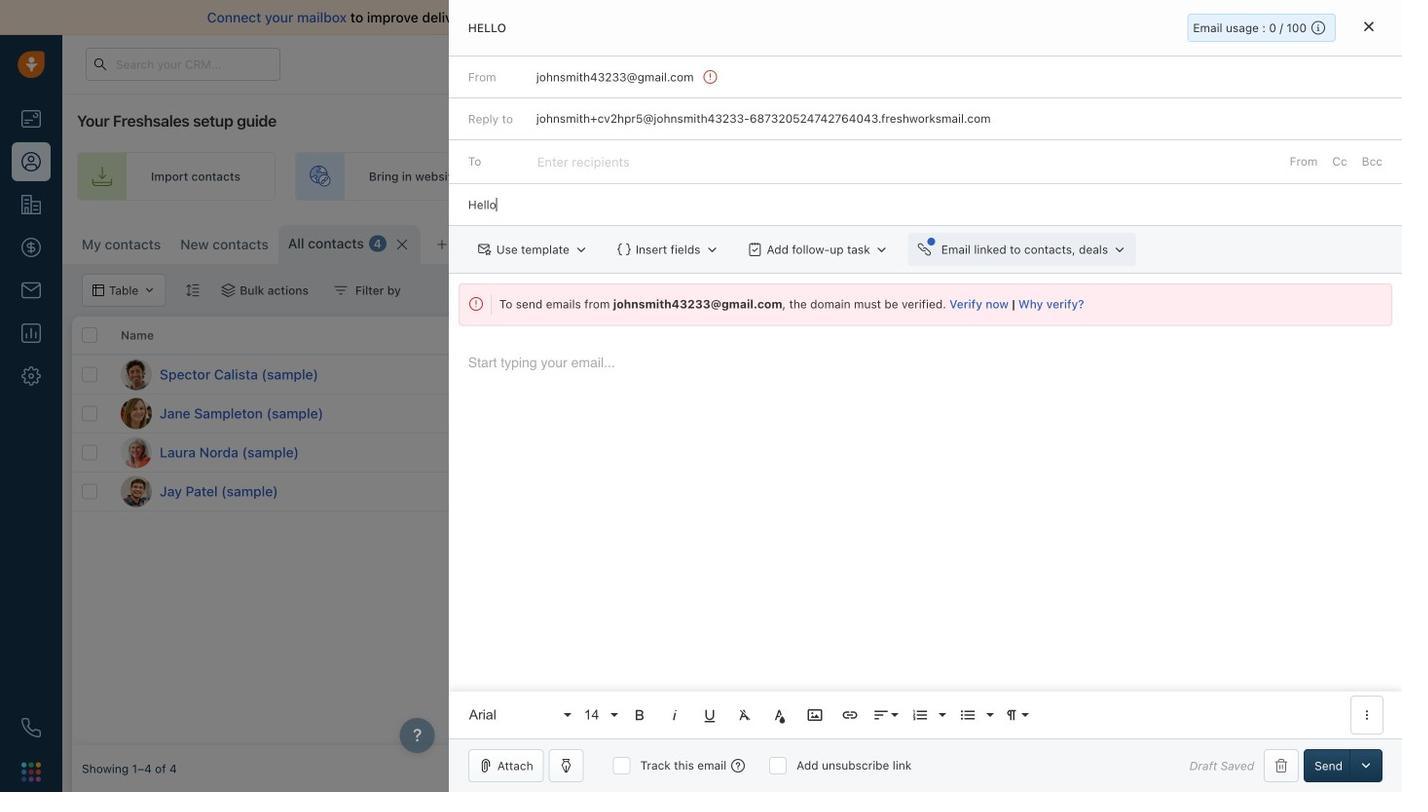 Task type: vqa. For each thing, say whether or not it's contained in the screenshot.
top container_WX8MsF4aQZ5i3RN1 icon
yes



Task type: describe. For each thing, give the bounding box(es) containing it.
unordered list image
[[959, 706, 977, 724]]

0 vertical spatial container_wx8msf4aqz5i3rn1 image
[[988, 235, 1002, 248]]

2 j image from the top
[[121, 476, 152, 507]]

phone element
[[12, 708, 51, 747]]

Enter recipients text field
[[538, 146, 634, 177]]

italic (⌘i) image
[[666, 706, 684, 724]]

0 vertical spatial container_wx8msf4aqz5i3rn1 image
[[716, 169, 732, 184]]

insert link (⌘k) image
[[842, 706, 859, 724]]

l image
[[121, 437, 152, 468]]

Write a subject line text field
[[449, 184, 1403, 225]]

1 j image from the top
[[121, 398, 152, 429]]

phone image
[[21, 718, 41, 738]]

paragraph format image
[[1003, 706, 1021, 724]]

s image
[[121, 359, 152, 390]]

freshworks switcher image
[[21, 762, 41, 782]]

2 row group from the left
[[501, 356, 1403, 511]]



Task type: locate. For each thing, give the bounding box(es) containing it.
cell
[[647, 356, 793, 394], [793, 356, 939, 394], [939, 356, 1085, 394], [1085, 356, 1231, 394], [1231, 356, 1378, 394], [1378, 356, 1403, 394], [501, 395, 647, 433], [647, 395, 793, 433], [793, 395, 939, 433], [939, 395, 1085, 433], [1085, 395, 1231, 433], [1231, 395, 1378, 433], [1378, 395, 1403, 433], [501, 434, 647, 472], [647, 434, 793, 472], [793, 434, 939, 472], [939, 434, 1085, 472], [1085, 434, 1231, 472], [1231, 434, 1378, 472], [1378, 434, 1403, 472], [501, 473, 647, 511], [647, 473, 793, 511], [793, 473, 939, 511], [939, 473, 1085, 511], [1085, 473, 1231, 511], [1231, 473, 1378, 511], [1378, 473, 1403, 511]]

underline (⌘u) image
[[701, 706, 719, 724]]

close image
[[1374, 13, 1383, 22], [1365, 21, 1375, 32]]

0 vertical spatial j image
[[121, 398, 152, 429]]

1 vertical spatial j image
[[121, 476, 152, 507]]

dialog
[[449, 0, 1403, 792]]

1 horizontal spatial container_wx8msf4aqz5i3rn1 image
[[716, 169, 732, 184]]

container_wx8msf4aqz5i3rn1 image
[[716, 169, 732, 184], [334, 284, 348, 297]]

more misc image
[[1359, 706, 1377, 724]]

application
[[449, 335, 1403, 738]]

1 row group from the left
[[72, 356, 501, 511]]

text color image
[[771, 706, 789, 724]]

Search your CRM... text field
[[86, 48, 281, 81]]

clear formatting image
[[736, 706, 754, 724]]

j image
[[121, 398, 152, 429], [121, 476, 152, 507]]

bold (⌘b) image
[[631, 706, 649, 724]]

0 horizontal spatial container_wx8msf4aqz5i3rn1 image
[[221, 284, 235, 297]]

1 horizontal spatial container_wx8msf4aqz5i3rn1 image
[[988, 235, 1002, 248]]

tooltip
[[1194, 86, 1261, 114]]

1 vertical spatial container_wx8msf4aqz5i3rn1 image
[[221, 284, 235, 297]]

insert image (⌘p) image
[[807, 706, 824, 724]]

0 horizontal spatial container_wx8msf4aqz5i3rn1 image
[[334, 284, 348, 297]]

j image down s image
[[121, 398, 152, 429]]

j image down l icon
[[121, 476, 152, 507]]

container_wx8msf4aqz5i3rn1 image
[[988, 235, 1002, 248], [221, 284, 235, 297]]

1 vertical spatial container_wx8msf4aqz5i3rn1 image
[[334, 284, 348, 297]]

press space to select this row. row
[[72, 356, 501, 395], [501, 356, 1403, 395], [72, 395, 501, 434], [501, 395, 1403, 434], [72, 434, 501, 473], [501, 434, 1403, 473], [72, 473, 501, 511], [501, 473, 1403, 511]]

row
[[72, 317, 501, 356]]

row group
[[72, 356, 501, 511], [501, 356, 1403, 511]]

ordered list image
[[912, 706, 929, 724]]

grid
[[72, 317, 1403, 745]]



